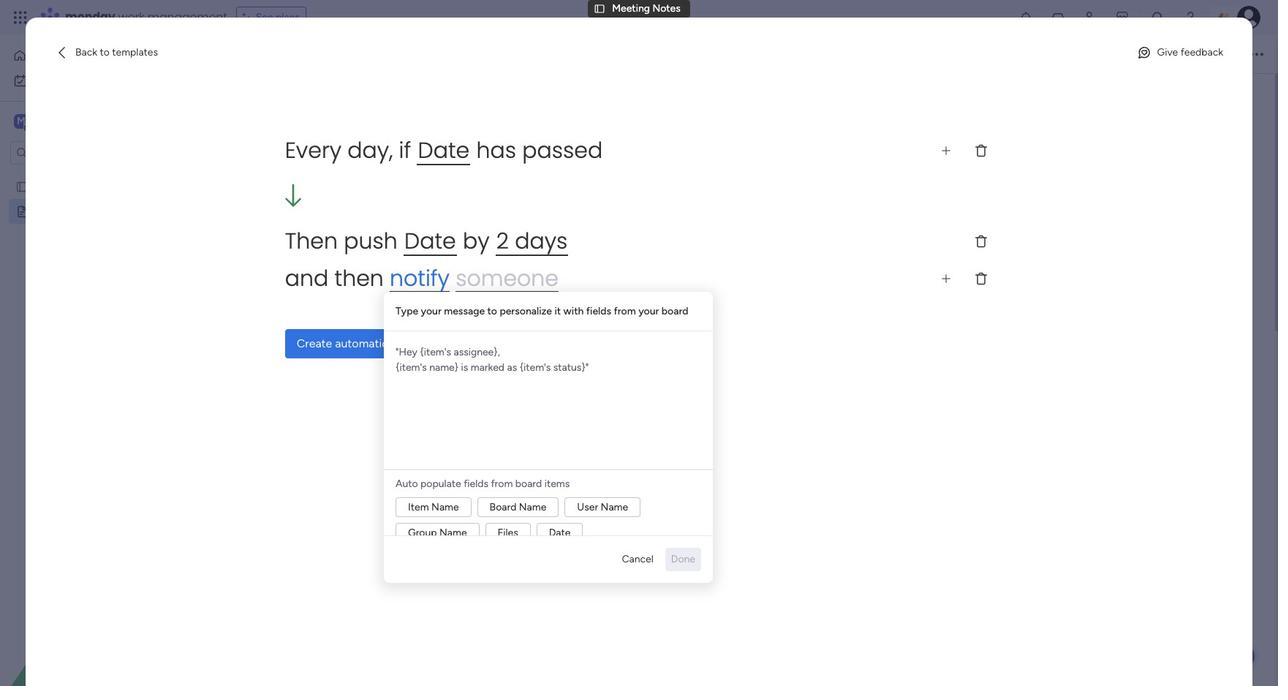 Task type: locate. For each thing, give the bounding box(es) containing it.
2 image for agreed
[[485, 527, 489, 531]]

templates
[[112, 46, 158, 58]]

home option
[[9, 44, 178, 67]]

2 .
[[468, 368, 477, 382]]

1 horizontal spatial with
[[766, 604, 788, 618]]

work
[[118, 9, 145, 26]]

1 vertical spatial 1 .
[[469, 456, 476, 470]]

redesign,
[[720, 566, 768, 579]]

update feed image
[[1051, 10, 1066, 25]]

. for review of current website:
[[474, 456, 476, 470]]

1 . up the "2 ."
[[469, 346, 476, 360]]

1 . for review of current website:
[[469, 456, 476, 470]]

1 vertical spatial from
[[491, 478, 513, 490]]

0 horizontal spatial feedback
[[751, 500, 800, 514]]

of up discussion on the bottom left of page
[[526, 346, 538, 360]]

the down the brand
[[697, 604, 715, 618]]

1 horizontal spatial feedback
[[1181, 46, 1224, 58]]

rates,
[[561, 582, 590, 596]]

1 horizontal spatial current
[[752, 478, 790, 492]]

invite members image
[[1084, 10, 1098, 25]]

current down it
[[540, 346, 579, 360]]

the up rates,
[[545, 566, 562, 579]]

website:
[[584, 456, 630, 470]]

review
[[486, 346, 524, 360], [486, 456, 524, 470]]

1 vertical spatial goals
[[607, 566, 635, 579]]

0 vertical spatial with
[[564, 305, 584, 318]]

2 review from the top
[[486, 456, 524, 470]]

1 vertical spatial current
[[752, 478, 790, 492]]

by
[[463, 226, 490, 257]]

search everything image
[[1152, 10, 1166, 25]]

2 vertical spatial 2 image
[[485, 631, 489, 635]]

with right it
[[564, 305, 584, 318]]

message
[[444, 305, 485, 318]]

with down defined the primary goals for the website redesign, including improving user experience, increasing conversion rates, and enhancing brand identity.
[[766, 604, 788, 618]]

populate
[[421, 478, 461, 490]]

1 vertical spatial 2 image
[[485, 505, 489, 509]]

2 left discussion on the bottom left of page
[[468, 368, 475, 382]]

meeting notes inside field
[[449, 125, 639, 162]]

. up auto populate fields from board items
[[474, 456, 476, 470]]

cancel
[[622, 553, 654, 566]]

user name
[[578, 501, 629, 514]]

defined the primary goals for the website redesign, including improving user experience, increasing conversion rates, and enhancing brand identity.
[[500, 566, 1021, 596]]

share button
[[1177, 42, 1237, 65]]

objectives
[[614, 368, 668, 382]]

strengths
[[577, 478, 627, 492]]

and inside defined the primary goals for the website redesign, including improving user experience, increasing conversion rates, and enhancing brand identity.
[[592, 582, 612, 596]]

1 horizontal spatial user
[[877, 566, 899, 579]]

main workspace
[[34, 114, 120, 128]]

back to templates button
[[49, 41, 164, 64]]

discussed down conversion
[[500, 604, 554, 618]]

user right improving
[[877, 566, 899, 579]]

goals up enhancing
[[607, 566, 635, 579]]

to right the back
[[100, 46, 110, 58]]

to down [insert
[[488, 305, 498, 318]]

brand
[[672, 582, 702, 596]]

1 vertical spatial fields
[[464, 478, 489, 490]]

item
[[408, 501, 429, 514]]

for up enhancing
[[638, 566, 653, 579]]

1 vertical spatial redesign
[[718, 604, 763, 618]]

meeting inside list box
[[34, 205, 72, 217]]

date: [insert date]
[[451, 280, 550, 294]]

2 discussed from the top
[[500, 604, 554, 618]]

2 vertical spatial 2 image
[[485, 609, 489, 613]]

1 discussed from the top
[[500, 478, 554, 492]]

meeting inside field
[[449, 125, 557, 162]]

improvement
[[602, 500, 672, 514]]

push
[[344, 226, 398, 257]]

give feedback button
[[1132, 41, 1230, 64]]

0 vertical spatial website
[[581, 346, 623, 360]]

0 horizontal spatial your
[[421, 305, 442, 318]]

1 horizontal spatial 2
[[497, 226, 509, 257]]

0 vertical spatial goals
[[561, 368, 589, 382]]

on down review of current website
[[545, 368, 558, 382]]

1 vertical spatial on
[[709, 500, 723, 514]]

1 vertical spatial .
[[475, 368, 477, 382]]

enhancing
[[615, 582, 669, 596]]

board up objectives
[[662, 305, 689, 318]]

public board image
[[15, 179, 29, 193], [15, 204, 29, 218]]

0 horizontal spatial user
[[726, 500, 748, 514]]

and up brainstorming session for new design concepts
[[591, 368, 611, 382]]

for
[[671, 368, 686, 382], [603, 390, 618, 404], [584, 500, 599, 514], [638, 566, 653, 579]]

attendees: [list of attendees]
[[451, 302, 609, 316]]

0 horizontal spatial fields
[[464, 478, 489, 490]]

of left it
[[537, 302, 548, 316]]

2 vertical spatial website
[[676, 566, 717, 579]]

review up auto populate fields from board items
[[486, 456, 524, 470]]

your up objectives
[[639, 305, 660, 318]]

with
[[564, 305, 584, 318], [766, 604, 788, 618]]

name for item name
[[432, 501, 459, 514]]

date
[[418, 135, 470, 166], [405, 226, 456, 257], [549, 527, 571, 539]]

the down rates,
[[557, 604, 574, 618]]

0 horizontal spatial from
[[491, 478, 513, 490]]

1 for review of current website
[[469, 346, 474, 360]]

website inside defined the primary goals for the website redesign, including improving user experience, increasing conversion rates, and enhancing brand identity.
[[676, 566, 717, 579]]

redesign up the concepts
[[709, 368, 754, 382]]

see
[[256, 11, 273, 23]]

board up identified
[[516, 478, 542, 490]]

date right if
[[418, 135, 470, 166]]

m
[[17, 115, 26, 127]]

2 public board image from the top
[[15, 204, 29, 218]]

auto populate fields from board items
[[396, 478, 570, 490]]

0 vertical spatial 2 image
[[485, 527, 489, 531]]

2
[[497, 226, 509, 257], [468, 368, 475, 382]]

name right group
[[440, 527, 467, 539]]

0 vertical spatial from
[[614, 305, 636, 318]]

data.
[[874, 500, 899, 514]]

date down areas
[[549, 527, 571, 539]]

0 vertical spatial 2 image
[[485, 483, 489, 487]]

fields right it
[[587, 305, 612, 318]]

1 your from the left
[[421, 305, 442, 318]]

for up design
[[671, 368, 686, 382]]

feedback inside button
[[1181, 46, 1224, 58]]

days
[[515, 226, 568, 257]]

0 vertical spatial fields
[[587, 305, 612, 318]]

and
[[285, 263, 329, 294], [591, 368, 611, 382], [630, 478, 649, 492], [802, 500, 822, 514], [861, 522, 880, 536], [592, 582, 612, 596]]

name up a
[[601, 501, 629, 514]]

2 right by
[[497, 226, 509, 257]]

meeting notes
[[613, 2, 681, 15], [449, 125, 639, 162], [34, 205, 103, 217], [451, 239, 608, 267]]

0 horizontal spatial on
[[545, 368, 558, 382]]

1 vertical spatial user
[[877, 566, 899, 579]]

it
[[555, 305, 561, 318]]

board name
[[490, 501, 547, 514]]

1 horizontal spatial on
[[709, 500, 723, 514]]

2 2 image from the top
[[485, 571, 489, 575]]

1 vertical spatial public board image
[[15, 204, 29, 218]]

redesign down 'identity.'
[[718, 604, 763, 618]]

0 vertical spatial feedback
[[1181, 46, 1224, 58]]

based
[[675, 500, 706, 514]]

current
[[540, 456, 581, 470]]

website up analytics
[[793, 478, 834, 492]]

1 vertical spatial review
[[486, 456, 524, 470]]

on up audit
[[709, 500, 723, 514]]

2 2 image from the top
[[485, 505, 489, 509]]

1 vertical spatial website
[[793, 478, 834, 492]]

1 for review of current website:
[[469, 456, 474, 470]]

1 up auto populate fields from board items
[[469, 456, 474, 470]]

discussed for discussed the importance of aligning the redesign with the overall business objectives.
[[500, 604, 554, 618]]

the up the concepts
[[689, 368, 706, 382]]

every day, if date has passed
[[285, 135, 603, 166]]

concepts
[[684, 390, 733, 404]]

2 horizontal spatial website
[[793, 478, 834, 492]]

0 vertical spatial board
[[662, 305, 689, 318]]

and up importance
[[592, 582, 612, 596]]

give
[[1158, 46, 1179, 58]]

website up the brand
[[676, 566, 717, 579]]

2 your from the left
[[639, 305, 660, 318]]

content
[[663, 522, 704, 536]]

0 vertical spatial .
[[474, 346, 476, 360]]

1 2 image from the top
[[485, 527, 489, 531]]

1 review from the top
[[486, 346, 524, 360]]

see plans
[[256, 11, 300, 23]]

board
[[662, 305, 689, 318], [516, 478, 542, 490]]

workspace image
[[14, 113, 29, 130]]

name down 'populate'
[[432, 501, 459, 514]]

1 1 from the top
[[469, 346, 474, 360]]

2 image for discussed
[[485, 483, 489, 487]]

2 image
[[485, 527, 489, 531], [485, 571, 489, 575], [485, 609, 489, 613]]

1 horizontal spatial website
[[676, 566, 717, 579]]

0 vertical spatial 1
[[469, 346, 474, 360]]

. up the "2 ."
[[474, 346, 476, 360]]

1 1 . from the top
[[469, 346, 476, 360]]

date up notify
[[405, 226, 456, 257]]

group name
[[408, 527, 467, 539]]

review up discussion on the bottom left of page
[[486, 346, 524, 360]]

a
[[602, 522, 608, 536]]

0 vertical spatial current
[[540, 346, 579, 360]]

review for review of current website
[[486, 346, 524, 360]]

discussed up identified
[[500, 478, 554, 492]]

1 horizontal spatial goals
[[607, 566, 635, 579]]

0 horizontal spatial board
[[516, 478, 542, 490]]

2 1 . from the top
[[469, 456, 476, 470]]

Meeting Notes field
[[446, 125, 643, 163]]

fields right 'populate'
[[464, 478, 489, 490]]

to right agreed
[[542, 522, 553, 536]]

1 vertical spatial discussed
[[500, 604, 554, 618]]

attendees]
[[551, 302, 609, 316]]

1 down agenda: on the left top of the page
[[469, 346, 474, 360]]

user
[[726, 500, 748, 514], [877, 566, 899, 579]]

overall
[[812, 604, 846, 618]]

website up 'discussion on goals and objectives for the redesign'
[[581, 346, 623, 360]]

0 vertical spatial 1 .
[[469, 346, 476, 360]]

option
[[0, 173, 187, 176]]

from right attendees]
[[614, 305, 636, 318]]

2 image
[[485, 483, 489, 487], [485, 505, 489, 509], [485, 631, 489, 635]]

1 2 image from the top
[[485, 483, 489, 487]]

2 1 from the top
[[469, 456, 474, 470]]

fields
[[587, 305, 612, 318], [464, 478, 489, 490]]

0 vertical spatial public board image
[[15, 179, 29, 193]]

0 vertical spatial user
[[726, 500, 748, 514]]

0 vertical spatial 2
[[497, 226, 509, 257]]

the up identified areas for improvement based on user feedback and analytics data.
[[732, 478, 749, 492]]

1 horizontal spatial fields
[[587, 305, 612, 318]]

and up relevance at right
[[802, 500, 822, 514]]

current up assess
[[752, 478, 790, 492]]

1 horizontal spatial your
[[639, 305, 660, 318]]

date]
[[520, 280, 550, 294]]

0 vertical spatial review
[[486, 346, 524, 360]]

0 vertical spatial discussed
[[500, 478, 554, 492]]

from up board
[[491, 478, 513, 490]]

increasing
[[965, 566, 1018, 579]]

your right the type
[[421, 305, 442, 318]]

name up agreed
[[519, 501, 547, 514]]

0 horizontal spatial 2
[[468, 368, 475, 382]]

main
[[34, 114, 59, 128]]

2 vertical spatial .
[[474, 456, 476, 470]]

1 vertical spatial 1
[[469, 456, 474, 470]]

.
[[474, 346, 476, 360], [475, 368, 477, 382], [474, 456, 476, 470]]

plans
[[276, 11, 300, 23]]

relevance
[[808, 522, 858, 536]]

1
[[469, 346, 474, 360], [469, 456, 474, 470]]

3 2 image from the top
[[485, 609, 489, 613]]

1 . up auto populate fields from board items
[[469, 456, 476, 470]]

workspace
[[62, 114, 120, 128]]

goals
[[561, 368, 589, 382], [607, 566, 635, 579]]

user up audit
[[726, 500, 748, 514]]

give feedback
[[1158, 46, 1224, 58]]

1 vertical spatial 2 image
[[485, 571, 489, 575]]

the right assess
[[787, 522, 805, 536]]

goals up the session
[[561, 368, 589, 382]]

. left discussion on the bottom left of page
[[475, 368, 477, 382]]



Task type: vqa. For each thing, say whether or not it's contained in the screenshot.
Boards related to Last 60 days
no



Task type: describe. For each thing, give the bounding box(es) containing it.
content.
[[979, 522, 1022, 536]]

meeting notes list box
[[0, 171, 187, 421]]

1 horizontal spatial from
[[614, 305, 636, 318]]

agreed
[[500, 522, 539, 536]]

aligning
[[654, 604, 694, 618]]

identified areas for improvement based on user feedback and analytics data.
[[500, 500, 899, 514]]

1 vertical spatial date
[[405, 226, 456, 257]]

0 horizontal spatial website
[[581, 346, 623, 360]]

lottie animation element
[[0, 539, 187, 686]]

lottie animation image
[[0, 539, 187, 686]]

review of current website:
[[486, 456, 630, 470]]

notes inside meeting notes field
[[563, 125, 639, 162]]

home
[[32, 49, 60, 61]]

then
[[285, 226, 338, 257]]

0 vertical spatial date
[[418, 135, 470, 166]]

and then notify
[[285, 263, 450, 294]]

the up the brand
[[656, 566, 673, 579]]

v2 ellipsis image
[[1251, 45, 1264, 64]]

experience,
[[902, 566, 962, 579]]

discussed for discussed the strengths and weaknesses of the current website design.
[[500, 478, 554, 492]]

agreed to conduct a thorough content audit to assess the relevance and quality of existing content.
[[500, 522, 1022, 536]]

for left new
[[603, 390, 618, 404]]

then
[[335, 263, 384, 294]]

primary
[[565, 566, 604, 579]]

automation
[[335, 337, 395, 351]]

1 vertical spatial with
[[766, 604, 788, 618]]

of right quality
[[921, 522, 932, 536]]

new
[[621, 390, 643, 404]]

select product image
[[13, 10, 28, 25]]

2 image for defined
[[485, 571, 489, 575]]

goals inside defined the primary goals for the website redesign, including improving user experience, increasing conversion rates, and enhancing brand identity.
[[607, 566, 635, 579]]

for inside defined the primary goals for the website redesign, including improving user experience, increasing conversion rates, and enhancing brand identity.
[[638, 566, 653, 579]]

discussion
[[486, 368, 542, 382]]

monday marketplace image
[[1116, 10, 1130, 25]]

if
[[399, 135, 411, 166]]

for down "strengths"
[[584, 500, 599, 514]]

notes inside meeting notes list box
[[75, 205, 103, 217]]

including
[[771, 566, 819, 579]]

home link
[[9, 44, 178, 67]]

"Hey {item's assignee},
{item's name} is marked as {item's status}" text field
[[396, 343, 702, 453]]

of down enhancing
[[640, 604, 651, 618]]

brainstorming session for new design concepts
[[486, 390, 733, 404]]

0 vertical spatial redesign
[[709, 368, 754, 382]]

importance
[[577, 604, 637, 618]]

type
[[396, 305, 419, 318]]

create automation
[[297, 337, 395, 351]]

weaknesses
[[652, 478, 715, 492]]

audit
[[707, 522, 733, 536]]

1 horizontal spatial board
[[662, 305, 689, 318]]

kendall parks image
[[1238, 6, 1261, 29]]

0 horizontal spatial current
[[540, 346, 579, 360]]

files
[[498, 527, 519, 539]]

objectives.
[[897, 604, 954, 618]]

. for review of current website
[[474, 346, 476, 360]]

assess
[[750, 522, 784, 536]]

1 vertical spatial board
[[516, 478, 542, 490]]

monday work management
[[65, 9, 227, 26]]

1 . for review of current website
[[469, 346, 476, 360]]

existing
[[935, 522, 976, 536]]

2 image for identified
[[485, 505, 489, 509]]

give feedback link
[[1132, 41, 1230, 64]]

has
[[477, 135, 517, 166]]

of up identified areas for improvement based on user feedback and analytics data.
[[718, 478, 729, 492]]

conduct
[[556, 522, 600, 536]]

review for review of current website:
[[486, 456, 524, 470]]

name for user name
[[601, 501, 629, 514]]

attendees:
[[451, 302, 508, 316]]

auto
[[396, 478, 418, 490]]

and up improvement
[[630, 478, 649, 492]]

[insert
[[483, 280, 518, 294]]

2 image for discussed
[[485, 609, 489, 613]]

cancel button
[[616, 548, 660, 571]]

session
[[562, 390, 600, 404]]

someone
[[456, 263, 559, 294]]

name for group name
[[440, 527, 467, 539]]

type your message to personalize it with fields from your board
[[396, 305, 689, 318]]

0 vertical spatial on
[[545, 368, 558, 382]]

1 public board image from the top
[[15, 179, 29, 193]]

review of current website
[[486, 346, 623, 360]]

1 vertical spatial feedback
[[751, 500, 800, 514]]

to right audit
[[736, 522, 747, 536]]

0 horizontal spatial with
[[564, 305, 584, 318]]

group
[[408, 527, 437, 539]]

notify
[[390, 263, 450, 294]]

name for board name
[[519, 501, 547, 514]]

personalize
[[500, 305, 552, 318]]

improving
[[821, 566, 874, 579]]

user inside defined the primary goals for the website redesign, including improving user experience, increasing conversion rates, and enhancing brand identity.
[[877, 566, 899, 579]]

day,
[[348, 135, 393, 166]]

then push date by 2 days
[[285, 226, 568, 257]]

brainstorming
[[486, 390, 559, 404]]

management
[[148, 9, 227, 26]]

. for discussion on goals and objectives for the redesign
[[475, 368, 477, 382]]

[list
[[511, 302, 534, 316]]

back to templates
[[75, 46, 158, 58]]

0 horizontal spatial goals
[[561, 368, 589, 382]]

item name
[[408, 501, 459, 514]]

3 2 image from the top
[[485, 631, 489, 635]]

design
[[646, 390, 681, 404]]

1 vertical spatial 2
[[468, 368, 475, 382]]

help image
[[1184, 10, 1198, 25]]

quality
[[883, 522, 918, 536]]

create
[[297, 337, 332, 351]]

workspace selection element
[[14, 113, 122, 132]]

discussion on goals and objectives for the redesign
[[486, 368, 754, 382]]

notifications image
[[1019, 10, 1034, 25]]

meeting notes inside list box
[[34, 205, 103, 217]]

to inside button
[[100, 46, 110, 58]]

every
[[285, 135, 342, 166]]

of left current
[[526, 456, 538, 470]]

back
[[75, 46, 97, 58]]

and down then
[[285, 263, 329, 294]]

share
[[1204, 47, 1230, 60]]

discussed the importance of aligning the redesign with the overall business objectives.
[[500, 604, 954, 618]]

the up areas
[[557, 478, 574, 492]]

monday
[[65, 9, 115, 26]]

business
[[849, 604, 894, 618]]

see plans button
[[236, 7, 307, 29]]

identity.
[[705, 582, 748, 596]]

the left overall
[[791, 604, 809, 618]]

areas
[[554, 500, 581, 514]]

create automation button
[[285, 330, 407, 359]]

2 vertical spatial date
[[549, 527, 571, 539]]

and down data.
[[861, 522, 880, 536]]

defined
[[500, 566, 542, 579]]

user
[[578, 501, 599, 514]]

thorough
[[611, 522, 660, 536]]

analytics
[[825, 500, 871, 514]]



